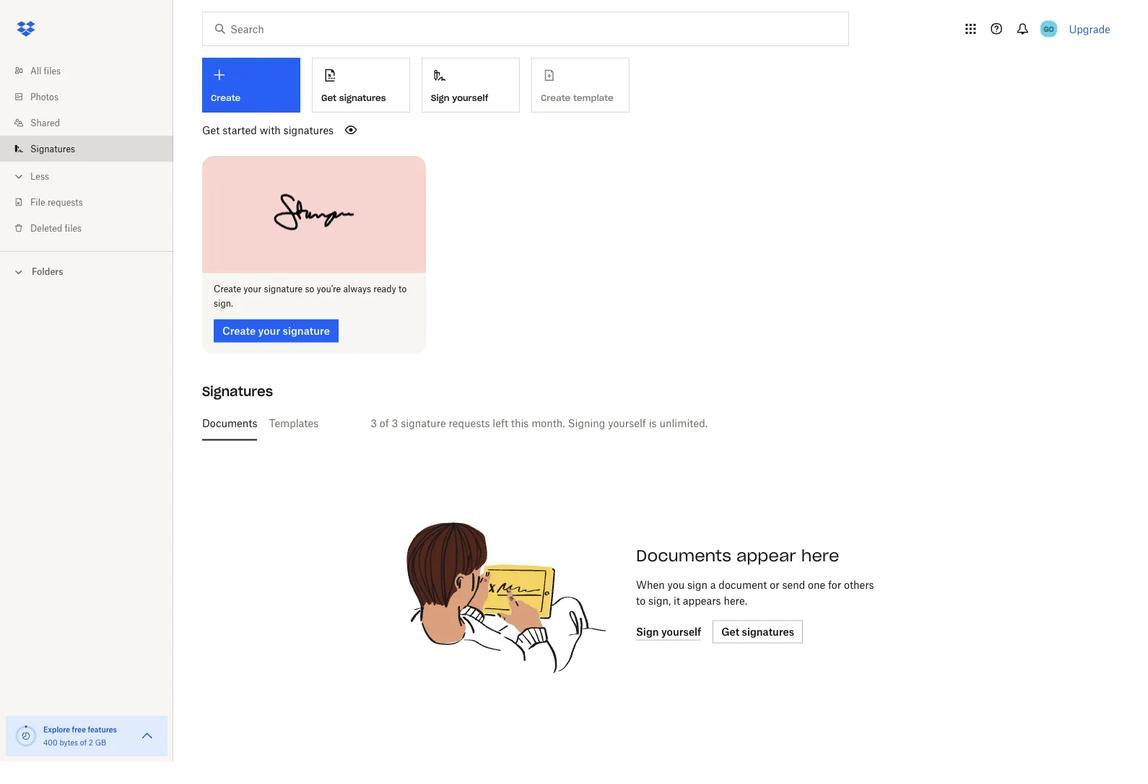 Task type: describe. For each thing, give the bounding box(es) containing it.
for
[[829, 579, 842, 592]]

folders
[[32, 267, 63, 277]]

create your signature so you're always ready to sign.
[[214, 284, 407, 309]]

signatures link
[[12, 136, 173, 162]]

shared link
[[12, 110, 173, 136]]

features
[[88, 726, 117, 735]]

upgrade
[[1070, 23, 1111, 35]]

1 horizontal spatial sign yourself button
[[637, 624, 702, 641]]

is
[[649, 418, 657, 430]]

photos
[[30, 91, 58, 102]]

folders button
[[0, 261, 173, 282]]

templates
[[269, 418, 319, 430]]

0 vertical spatial get signatures
[[322, 92, 386, 104]]

gb
[[95, 739, 106, 748]]

shared
[[30, 117, 60, 128]]

or
[[770, 579, 780, 592]]

month.
[[532, 418, 565, 430]]

all files
[[30, 65, 61, 76]]

2 3 from the left
[[392, 418, 398, 430]]

so
[[305, 284, 314, 295]]

signatures list item
[[0, 136, 173, 162]]

2
[[89, 739, 93, 748]]

0 vertical spatial sign yourself
[[431, 92, 489, 104]]

go
[[1044, 24, 1055, 33]]

your for create your signature
[[258, 325, 280, 337]]

create for create
[[211, 92, 241, 104]]

list containing all files
[[0, 49, 173, 251]]

appears
[[683, 595, 722, 608]]

sign,
[[649, 595, 671, 608]]

file requests link
[[12, 189, 173, 215]]

explore free features 400 bytes of 2 gb
[[43, 726, 117, 748]]

2 vertical spatial get
[[722, 626, 740, 639]]

signature inside tab list
[[401, 418, 446, 430]]

appear
[[737, 546, 797, 566]]

1 horizontal spatial get signatures button
[[713, 621, 803, 644]]

signatures inside list item
[[30, 143, 75, 154]]

left
[[493, 418, 509, 430]]

get started with signatures
[[202, 124, 334, 136]]

others
[[845, 579, 875, 592]]

to inside when you sign a document or send one for others to sign, it appears here.
[[637, 595, 646, 608]]

files for deleted files
[[65, 223, 82, 234]]

create for create your signature so you're always ready to sign.
[[214, 284, 241, 295]]

documents for documents appear here
[[637, 546, 732, 566]]

here
[[802, 546, 840, 566]]

2 vertical spatial signatures
[[742, 626, 795, 639]]

ready
[[374, 284, 396, 295]]

your for create your signature so you're always ready to sign.
[[244, 284, 262, 295]]

1 horizontal spatial get signatures
[[722, 626, 795, 639]]

sign.
[[214, 298, 233, 309]]

deleted files link
[[12, 215, 173, 241]]

0 horizontal spatial yourself
[[452, 92, 489, 104]]

sign
[[688, 579, 708, 592]]

1 vertical spatial sign yourself
[[637, 626, 702, 638]]

always
[[343, 284, 371, 295]]

upgrade link
[[1070, 23, 1111, 35]]

less
[[30, 171, 49, 182]]



Task type: vqa. For each thing, say whether or not it's contained in the screenshot.
Folders
yes



Task type: locate. For each thing, give the bounding box(es) containing it.
1 vertical spatial get
[[202, 124, 220, 136]]

signatures up documents tab
[[202, 384, 273, 400]]

0 vertical spatial get
[[322, 92, 337, 104]]

0 horizontal spatial of
[[80, 739, 87, 748]]

0 vertical spatial signature
[[264, 284, 303, 295]]

your up create your signature button
[[244, 284, 262, 295]]

1 vertical spatial create
[[214, 284, 241, 295]]

you're
[[317, 284, 341, 295]]

1 vertical spatial signature
[[283, 325, 330, 337]]

all files link
[[12, 58, 173, 84]]

0 vertical spatial your
[[244, 284, 262, 295]]

1 horizontal spatial requests
[[449, 418, 490, 430]]

yourself
[[452, 92, 489, 104], [608, 418, 647, 430], [662, 626, 702, 638]]

dropbox image
[[12, 14, 40, 43]]

this
[[511, 418, 529, 430]]

when
[[637, 579, 665, 592]]

unlimited.
[[660, 418, 708, 430]]

to down when
[[637, 595, 646, 608]]

1 horizontal spatial to
[[637, 595, 646, 608]]

2 vertical spatial signature
[[401, 418, 446, 430]]

of inside tab list
[[380, 418, 389, 430]]

1 vertical spatial of
[[80, 739, 87, 748]]

0 horizontal spatial to
[[399, 284, 407, 295]]

to right ready
[[399, 284, 407, 295]]

0 vertical spatial yourself
[[452, 92, 489, 104]]

all
[[30, 65, 41, 76]]

0 horizontal spatial get
[[202, 124, 220, 136]]

of inside explore free features 400 bytes of 2 gb
[[80, 739, 87, 748]]

files inside the all files link
[[44, 65, 61, 76]]

1 horizontal spatial sign
[[637, 626, 659, 638]]

1 horizontal spatial files
[[65, 223, 82, 234]]

requests left left
[[449, 418, 490, 430]]

0 horizontal spatial documents
[[202, 418, 258, 430]]

documents tab
[[202, 406, 258, 441]]

signatures down the shared
[[30, 143, 75, 154]]

1 vertical spatial your
[[258, 325, 280, 337]]

0 vertical spatial create
[[211, 92, 241, 104]]

one
[[808, 579, 826, 592]]

0 vertical spatial signatures
[[339, 92, 386, 104]]

deleted files
[[30, 223, 82, 234]]

1 horizontal spatial signatures
[[202, 384, 273, 400]]

0 vertical spatial files
[[44, 65, 61, 76]]

1 vertical spatial yourself
[[608, 418, 647, 430]]

your inside create your signature so you're always ready to sign.
[[244, 284, 262, 295]]

2 horizontal spatial yourself
[[662, 626, 702, 638]]

create inside create popup button
[[211, 92, 241, 104]]

document
[[719, 579, 768, 592]]

1 vertical spatial signatures
[[284, 124, 334, 136]]

sign
[[431, 92, 450, 104], [637, 626, 659, 638]]

documents for documents
[[202, 418, 258, 430]]

free
[[72, 726, 86, 735]]

documents up you at the bottom of the page
[[637, 546, 732, 566]]

1 vertical spatial files
[[65, 223, 82, 234]]

signature for create your signature
[[283, 325, 330, 337]]

1 vertical spatial documents
[[637, 546, 732, 566]]

you
[[668, 579, 685, 592]]

get left started
[[202, 124, 220, 136]]

sign yourself button
[[422, 58, 520, 113], [637, 624, 702, 641]]

2 vertical spatial yourself
[[662, 626, 702, 638]]

with
[[260, 124, 281, 136]]

signatures
[[339, 92, 386, 104], [284, 124, 334, 136], [742, 626, 795, 639]]

file
[[30, 197, 45, 208]]

400
[[43, 739, 58, 748]]

create up sign.
[[214, 284, 241, 295]]

0 horizontal spatial sign yourself button
[[422, 58, 520, 113]]

3
[[371, 418, 377, 430], [392, 418, 398, 430]]

1 vertical spatial signatures
[[202, 384, 273, 400]]

of
[[380, 418, 389, 430], [80, 739, 87, 748]]

0 vertical spatial sign yourself button
[[422, 58, 520, 113]]

0 vertical spatial of
[[380, 418, 389, 430]]

1 horizontal spatial 3
[[392, 418, 398, 430]]

1 vertical spatial requests
[[449, 418, 490, 430]]

Search in folder "Dropbox" text field
[[230, 21, 819, 37]]

send
[[783, 579, 806, 592]]

documents
[[202, 418, 258, 430], [637, 546, 732, 566]]

create up started
[[211, 92, 241, 104]]

1 horizontal spatial sign yourself
[[637, 626, 702, 638]]

1 vertical spatial get signatures button
[[713, 621, 803, 644]]

1 horizontal spatial yourself
[[608, 418, 647, 430]]

signatures
[[30, 143, 75, 154], [202, 384, 273, 400]]

1 vertical spatial sign yourself button
[[637, 624, 702, 641]]

0 horizontal spatial get signatures button
[[312, 58, 410, 113]]

create down sign.
[[223, 325, 256, 337]]

1 vertical spatial to
[[637, 595, 646, 608]]

requests
[[48, 197, 83, 208], [449, 418, 490, 430]]

quota usage element
[[14, 725, 38, 748]]

a
[[711, 579, 716, 592]]

files inside 'deleted files' link
[[65, 223, 82, 234]]

tab list
[[202, 406, 1105, 441]]

documents appear here
[[637, 546, 840, 566]]

tab list containing documents
[[202, 406, 1105, 441]]

1 vertical spatial sign
[[637, 626, 659, 638]]

started
[[223, 124, 257, 136]]

files right deleted
[[65, 223, 82, 234]]

less image
[[12, 169, 26, 184]]

to
[[399, 284, 407, 295], [637, 595, 646, 608]]

create button
[[202, 58, 301, 113]]

0 vertical spatial get signatures button
[[312, 58, 410, 113]]

get down here.
[[722, 626, 740, 639]]

signature
[[264, 284, 303, 295], [283, 325, 330, 337], [401, 418, 446, 430]]

0 vertical spatial sign
[[431, 92, 450, 104]]

get
[[322, 92, 337, 104], [202, 124, 220, 136], [722, 626, 740, 639]]

1 vertical spatial get signatures
[[722, 626, 795, 639]]

create
[[211, 92, 241, 104], [214, 284, 241, 295], [223, 325, 256, 337]]

documents inside tab list
[[202, 418, 258, 430]]

2 vertical spatial create
[[223, 325, 256, 337]]

documents left templates
[[202, 418, 258, 430]]

get up get started with signatures
[[322, 92, 337, 104]]

get signatures button
[[312, 58, 410, 113], [713, 621, 803, 644]]

1 horizontal spatial of
[[380, 418, 389, 430]]

create for create your signature
[[223, 325, 256, 337]]

1 horizontal spatial documents
[[637, 546, 732, 566]]

your inside button
[[258, 325, 280, 337]]

2 horizontal spatial signatures
[[742, 626, 795, 639]]

here.
[[724, 595, 748, 608]]

1 3 from the left
[[371, 418, 377, 430]]

0 horizontal spatial 3
[[371, 418, 377, 430]]

bytes
[[60, 739, 78, 748]]

1 horizontal spatial signatures
[[339, 92, 386, 104]]

0 horizontal spatial sign yourself
[[431, 92, 489, 104]]

file requests
[[30, 197, 83, 208]]

0 horizontal spatial get signatures
[[322, 92, 386, 104]]

3 of 3 signature requests left this month. signing yourself is unlimited.
[[371, 418, 708, 430]]

create inside create your signature button
[[223, 325, 256, 337]]

requests inside list
[[48, 197, 83, 208]]

create inside create your signature so you're always ready to sign.
[[214, 284, 241, 295]]

deleted
[[30, 223, 62, 234]]

files for all files
[[44, 65, 61, 76]]

create your signature
[[223, 325, 330, 337]]

sign yourself
[[431, 92, 489, 104], [637, 626, 702, 638]]

signing
[[568, 418, 606, 430]]

0 horizontal spatial signatures
[[30, 143, 75, 154]]

it
[[674, 595, 681, 608]]

signature for create your signature so you're always ready to sign.
[[264, 284, 303, 295]]

when you sign a document or send one for others to sign, it appears here.
[[637, 579, 875, 608]]

0 vertical spatial signatures
[[30, 143, 75, 154]]

photos link
[[12, 84, 173, 110]]

to inside create your signature so you're always ready to sign.
[[399, 284, 407, 295]]

0 vertical spatial to
[[399, 284, 407, 295]]

requests right 'file'
[[48, 197, 83, 208]]

your
[[244, 284, 262, 295], [258, 325, 280, 337]]

signature inside create your signature button
[[283, 325, 330, 337]]

signature inside create your signature so you're always ready to sign.
[[264, 284, 303, 295]]

0 horizontal spatial requests
[[48, 197, 83, 208]]

0 horizontal spatial files
[[44, 65, 61, 76]]

create your signature button
[[214, 320, 339, 343]]

yourself inside tab list
[[608, 418, 647, 430]]

1 horizontal spatial get
[[322, 92, 337, 104]]

2 horizontal spatial get
[[722, 626, 740, 639]]

0 horizontal spatial sign
[[431, 92, 450, 104]]

go button
[[1038, 17, 1061, 40]]

files right all
[[44, 65, 61, 76]]

requests inside tab list
[[449, 418, 490, 430]]

0 vertical spatial requests
[[48, 197, 83, 208]]

your down create your signature so you're always ready to sign.
[[258, 325, 280, 337]]

explore
[[43, 726, 70, 735]]

get signatures
[[322, 92, 386, 104], [722, 626, 795, 639]]

templates tab
[[269, 406, 319, 441]]

0 horizontal spatial signatures
[[284, 124, 334, 136]]

0 vertical spatial documents
[[202, 418, 258, 430]]

files
[[44, 65, 61, 76], [65, 223, 82, 234]]

list
[[0, 49, 173, 251]]



